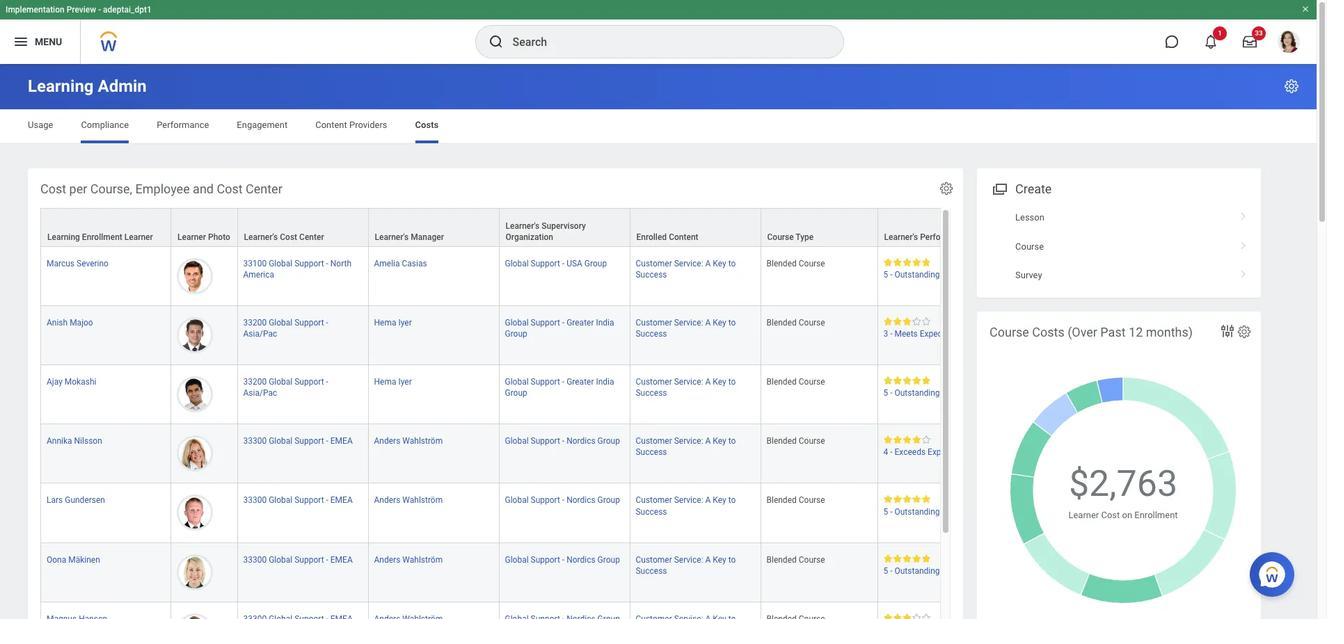 Task type: locate. For each thing, give the bounding box(es) containing it.
0 vertical spatial emea
[[331, 437, 353, 447]]

hema iyer link for majoo
[[374, 316, 412, 328]]

4 success from the top
[[636, 448, 667, 458]]

3 nordics from the top
[[567, 555, 596, 565]]

2 vertical spatial wahlström
[[403, 555, 443, 565]]

33200 global support - asia/pac
[[243, 318, 329, 339], [243, 378, 329, 399]]

1 5 - outstanding performance from the top
[[884, 270, 991, 280]]

1 vertical spatial global support - greater india group link
[[505, 375, 615, 399]]

asia/pac
[[243, 330, 277, 339], [243, 389, 277, 399]]

4 - exceeds expectations
[[884, 448, 976, 458]]

learner down cost per course, employee and cost center
[[124, 233, 153, 242]]

33300 global support - emea for lars gundersen
[[243, 496, 353, 506]]

1 vertical spatial 33200 global support - asia/pac
[[243, 378, 329, 399]]

2 33200 global support - asia/pac from the top
[[243, 378, 329, 399]]

33 button
[[1235, 26, 1267, 57]]

survey
[[1016, 270, 1043, 281]]

course for majoo
[[799, 318, 826, 328]]

blended course element for marcus severino
[[767, 256, 826, 269]]

0 vertical spatial global support - greater india group
[[505, 318, 615, 339]]

learner's cost center button
[[238, 209, 368, 247]]

iyer for majoo
[[399, 318, 412, 328]]

greater for ajay mokashi
[[567, 378, 594, 387]]

2 a from the top
[[706, 318, 711, 328]]

list containing lesson
[[978, 203, 1262, 290]]

hema for majoo
[[374, 318, 397, 328]]

1 vertical spatial anders wahlström
[[374, 496, 443, 506]]

3 row from the top
[[40, 306, 1009, 366]]

3 blended from the top
[[767, 378, 797, 387]]

key for mokashi
[[713, 378, 727, 387]]

2 outstanding from the top
[[895, 389, 940, 399]]

service: for mäkinen
[[674, 555, 704, 565]]

service: for nilsson
[[674, 437, 704, 447]]

learner left photo
[[178, 233, 206, 242]]

1 blended course from the top
[[767, 259, 826, 269]]

gundersen
[[65, 496, 105, 506]]

1 vertical spatial 33300 global support - emea
[[243, 496, 353, 506]]

nordics for oona mäkinen
[[567, 555, 596, 565]]

hema iyer
[[374, 318, 412, 328], [374, 378, 412, 387]]

2 global support - greater india group link from the top
[[505, 375, 615, 399]]

0 vertical spatial global support - nordics group link
[[505, 434, 620, 447]]

0 vertical spatial greater
[[567, 318, 594, 328]]

cost per course, employee and cost center element
[[28, 168, 1009, 620]]

1 service: from the top
[[674, 259, 704, 269]]

blended course element for annika nilsson
[[767, 434, 826, 447]]

0 vertical spatial anders wahlström link
[[374, 434, 443, 447]]

0 vertical spatial anders
[[374, 437, 401, 447]]

photo
[[208, 233, 230, 242]]

3 outstanding from the top
[[895, 507, 940, 517]]

anders wahlström link for mäkinen
[[374, 552, 443, 565]]

content providers
[[316, 120, 388, 130]]

1 vertical spatial enrollment
[[1135, 510, 1178, 521]]

cost up 33100 global support - north america link
[[280, 233, 297, 242]]

0 vertical spatial 33300
[[243, 437, 267, 447]]

to for oona mäkinen
[[729, 555, 736, 565]]

2 vertical spatial anders
[[374, 555, 401, 565]]

customer service: a key to success for majoo
[[636, 318, 736, 339]]

33300 right demo_f266.png image
[[243, 555, 267, 565]]

1 outstanding from the top
[[895, 270, 940, 280]]

global
[[269, 259, 293, 269], [505, 259, 529, 269], [269, 318, 293, 328], [505, 318, 529, 328], [269, 378, 293, 387], [505, 378, 529, 387], [269, 437, 293, 447], [505, 437, 529, 447], [269, 496, 293, 506], [505, 496, 529, 506], [269, 555, 293, 565], [505, 555, 529, 565]]

course inside course type popup button
[[768, 233, 794, 242]]

3 global support - nordics group from the top
[[505, 555, 620, 565]]

customer for marcus severino
[[636, 259, 672, 269]]

33200 global support - asia/pac for anish majoo
[[243, 318, 329, 339]]

asia/pac down america
[[243, 330, 277, 339]]

2 33200 global support - asia/pac link from the top
[[243, 375, 329, 399]]

1 vertical spatial costs
[[1033, 325, 1065, 340]]

1 vertical spatial anders wahlström link
[[374, 493, 443, 506]]

anders wahlström link for nilsson
[[374, 434, 443, 447]]

enrolled
[[637, 233, 667, 242]]

expectations right meets
[[920, 330, 968, 339]]

2 vertical spatial anders wahlström link
[[374, 552, 443, 565]]

course link
[[978, 232, 1262, 261]]

preview
[[67, 5, 96, 15]]

customer for annika nilsson
[[636, 437, 672, 447]]

2 row from the top
[[40, 247, 1009, 306]]

0 vertical spatial anders wahlström
[[374, 437, 443, 447]]

success
[[636, 270, 667, 280], [636, 330, 667, 339], [636, 389, 667, 399], [636, 448, 667, 458], [636, 507, 667, 517], [636, 566, 667, 576]]

blended course for lars gundersen
[[767, 496, 826, 506]]

2 greater from the top
[[567, 378, 594, 387]]

severino
[[77, 259, 109, 269]]

content inside 'enrolled content' popup button
[[669, 233, 699, 242]]

content right enrolled
[[669, 233, 699, 242]]

majoo
[[70, 318, 93, 328]]

0 horizontal spatial content
[[316, 120, 347, 130]]

learner left on
[[1069, 510, 1100, 521]]

0 vertical spatial 33200 global support - asia/pac link
[[243, 316, 329, 339]]

demo_m274.png image
[[177, 495, 213, 532]]

1 vertical spatial center
[[299, 233, 324, 242]]

1 33200 global support - asia/pac link from the top
[[243, 316, 329, 339]]

1 vertical spatial 33300 global support - emea link
[[243, 493, 353, 506]]

1 vertical spatial content
[[669, 233, 699, 242]]

1 vertical spatial greater
[[567, 378, 594, 387]]

3 33300 global support - emea from the top
[[243, 555, 353, 565]]

0 vertical spatial 33200
[[243, 318, 267, 328]]

1 vertical spatial iyer
[[399, 378, 412, 387]]

1 vertical spatial hema
[[374, 378, 397, 387]]

5 blended from the top
[[767, 496, 797, 506]]

12
[[1129, 325, 1143, 340]]

wahlström for nilsson
[[403, 437, 443, 447]]

key for mäkinen
[[713, 555, 727, 565]]

inbox large image
[[1244, 35, 1257, 49]]

key for gundersen
[[713, 496, 727, 506]]

1 vertical spatial expectations
[[928, 448, 976, 458]]

learner's inside learner's supervisory organization
[[506, 221, 540, 231]]

6 blended course element from the top
[[767, 552, 826, 565]]

3 33300 from the top
[[243, 555, 267, 565]]

nordics
[[567, 437, 596, 447], [567, 496, 596, 506], [567, 555, 596, 565]]

performance
[[157, 120, 209, 130], [921, 233, 969, 242], [942, 270, 991, 280], [942, 389, 991, 399], [942, 507, 991, 517], [942, 566, 991, 576]]

1 greater from the top
[[567, 318, 594, 328]]

2 asia/pac from the top
[[243, 389, 277, 399]]

learner's
[[506, 221, 540, 231], [244, 233, 278, 242], [375, 233, 409, 242], [885, 233, 919, 242]]

2 chevron right image from the top
[[1235, 236, 1253, 250]]

oona
[[47, 555, 66, 565]]

6 customer service: a key to success from the top
[[636, 555, 736, 576]]

1 iyer from the top
[[399, 318, 412, 328]]

2 blended course element from the top
[[767, 316, 826, 328]]

costs
[[415, 120, 439, 130], [1033, 325, 1065, 340]]

cost left per
[[40, 182, 66, 196]]

learner's for learner's cost center
[[244, 233, 278, 242]]

notifications large image
[[1205, 35, 1218, 49]]

0 vertical spatial india
[[596, 318, 615, 328]]

1 anders wahlström link from the top
[[374, 434, 443, 447]]

list inside $2,763 main content
[[978, 203, 1262, 290]]

blended course for annika nilsson
[[767, 437, 826, 447]]

1 horizontal spatial center
[[299, 233, 324, 242]]

1 vertical spatial hema iyer
[[374, 378, 412, 387]]

6 blended course from the top
[[767, 555, 826, 565]]

1 vertical spatial hema iyer link
[[374, 375, 412, 387]]

customer service: a key to success link for majoo
[[636, 316, 736, 339]]

1 hema iyer link from the top
[[374, 316, 412, 328]]

1 hema iyer from the top
[[374, 318, 412, 328]]

6 customer service: a key to success link from the top
[[636, 552, 736, 576]]

0 horizontal spatial learner
[[124, 233, 153, 242]]

to for lars gundersen
[[729, 496, 736, 506]]

group for global support - usa group link
[[585, 259, 607, 269]]

3 - meets expectations link
[[884, 327, 968, 339]]

course for mokashi
[[799, 378, 826, 387]]

employee
[[135, 182, 190, 196]]

4 blended course element from the top
[[767, 434, 826, 447]]

usage
[[28, 120, 53, 130]]

33300 right demo_f247.png image
[[243, 437, 267, 447]]

0 vertical spatial enrollment
[[82, 233, 122, 242]]

a for nilsson
[[706, 437, 711, 447]]

33200
[[243, 318, 267, 328], [243, 378, 267, 387]]

to for marcus severino
[[729, 259, 736, 269]]

- inside 33100 global support - north america
[[326, 259, 329, 269]]

2 global support - greater india group from the top
[[505, 378, 615, 399]]

$2,763 main content
[[0, 64, 1317, 620]]

0 vertical spatial content
[[316, 120, 347, 130]]

anish majoo
[[47, 318, 93, 328]]

learner's for learner's manager
[[375, 233, 409, 242]]

2 key from the top
[[713, 318, 727, 328]]

6 key from the top
[[713, 555, 727, 565]]

2 vertical spatial anders wahlström
[[374, 555, 443, 565]]

support
[[295, 259, 324, 269], [531, 259, 560, 269], [295, 318, 324, 328], [531, 318, 560, 328], [295, 378, 324, 387], [531, 378, 560, 387], [295, 437, 324, 447], [531, 437, 560, 447], [295, 496, 324, 506], [531, 496, 560, 506], [295, 555, 324, 565], [531, 555, 560, 565]]

6 customer from the top
[[636, 555, 672, 565]]

2 33300 from the top
[[243, 496, 267, 506]]

and
[[193, 182, 214, 196]]

0 vertical spatial global support - greater india group link
[[505, 316, 615, 339]]

success for mäkinen
[[636, 566, 667, 576]]

5 blended course element from the top
[[767, 493, 826, 506]]

3 5 - outstanding performance link from the top
[[884, 504, 991, 517]]

1 global support - nordics group from the top
[[505, 437, 620, 447]]

demo_m148.png image
[[177, 318, 213, 354]]

list
[[978, 203, 1262, 290]]

1 hema from the top
[[374, 318, 397, 328]]

0 horizontal spatial center
[[246, 182, 283, 196]]

asia/pac right demo_m205.png image
[[243, 389, 277, 399]]

2 33200 from the top
[[243, 378, 267, 387]]

chevron right image inside course link
[[1235, 236, 1253, 250]]

Search Workday  search field
[[513, 26, 815, 57]]

4 customer service: a key to success from the top
[[636, 437, 736, 458]]

expectations for 3 - meets expectations
[[920, 330, 968, 339]]

anders wahlström
[[374, 437, 443, 447], [374, 496, 443, 506], [374, 555, 443, 565]]

33200 global support - asia/pac link
[[243, 316, 329, 339], [243, 375, 329, 399]]

0 horizontal spatial costs
[[415, 120, 439, 130]]

cost inside popup button
[[280, 233, 297, 242]]

to for anish majoo
[[729, 318, 736, 328]]

1 33300 global support - emea from the top
[[243, 437, 353, 447]]

3 emea from the top
[[331, 555, 353, 565]]

1 vertical spatial 33300
[[243, 496, 267, 506]]

33200 down america
[[243, 318, 267, 328]]

4 key from the top
[[713, 437, 727, 447]]

1 vertical spatial asia/pac
[[243, 389, 277, 399]]

3 blended course element from the top
[[767, 375, 826, 387]]

learning for learning enrollment learner
[[47, 233, 80, 242]]

1 vertical spatial india
[[596, 378, 615, 387]]

survey link
[[978, 261, 1262, 290]]

2 customer service: a key to success from the top
[[636, 318, 736, 339]]

blended course element
[[767, 256, 826, 269], [767, 316, 826, 328], [767, 375, 826, 387], [767, 434, 826, 447], [767, 493, 826, 506], [767, 552, 826, 565], [767, 612, 826, 620]]

33300 right the demo_m274.png 'image' at the left of page
[[243, 496, 267, 506]]

3 blended course from the top
[[767, 378, 826, 387]]

row containing learner's supervisory organization
[[40, 208, 1009, 248]]

emea
[[331, 437, 353, 447], [331, 496, 353, 506], [331, 555, 353, 565]]

1 vertical spatial emea
[[331, 496, 353, 506]]

0 vertical spatial iyer
[[399, 318, 412, 328]]

1 5 from the top
[[884, 270, 889, 280]]

blended
[[767, 259, 797, 269], [767, 318, 797, 328], [767, 378, 797, 387], [767, 437, 797, 447], [767, 496, 797, 506], [767, 555, 797, 565]]

33200 global support - asia/pac link for majoo
[[243, 316, 329, 339]]

4 blended course from the top
[[767, 437, 826, 447]]

2 vertical spatial global support - nordics group
[[505, 555, 620, 565]]

0 vertical spatial costs
[[415, 120, 439, 130]]

expectations right exceeds
[[928, 448, 976, 458]]

1 india from the top
[[596, 318, 615, 328]]

6 success from the top
[[636, 566, 667, 576]]

global support - greater india group link for anish majoo
[[505, 316, 615, 339]]

2 service: from the top
[[674, 318, 704, 328]]

key for severino
[[713, 259, 727, 269]]

anders wahlström link
[[374, 434, 443, 447], [374, 493, 443, 506], [374, 552, 443, 565]]

center up the learner's cost center
[[246, 182, 283, 196]]

2 vertical spatial nordics
[[567, 555, 596, 565]]

1 vertical spatial chevron right image
[[1235, 236, 1253, 250]]

service: for gundersen
[[674, 496, 704, 506]]

customer service: a key to success for mäkinen
[[636, 555, 736, 576]]

0 vertical spatial center
[[246, 182, 283, 196]]

learning up marcus
[[47, 233, 80, 242]]

33200 right demo_m205.png image
[[243, 378, 267, 387]]

hema
[[374, 318, 397, 328], [374, 378, 397, 387]]

2 vertical spatial 33300 global support - emea
[[243, 555, 353, 565]]

enrollment right on
[[1135, 510, 1178, 521]]

global support - nordics group link for lars gundersen
[[505, 493, 620, 506]]

blended for ajay mokashi
[[767, 378, 797, 387]]

blended course element for anish majoo
[[767, 316, 826, 328]]

learner photo button
[[171, 209, 237, 247]]

1 customer from the top
[[636, 259, 672, 269]]

1 wahlström from the top
[[403, 437, 443, 447]]

3 success from the top
[[636, 389, 667, 399]]

1 horizontal spatial content
[[669, 233, 699, 242]]

5 blended course from the top
[[767, 496, 826, 506]]

content
[[316, 120, 347, 130], [669, 233, 699, 242]]

blended course for anish majoo
[[767, 318, 826, 328]]

0 vertical spatial 33200 global support - asia/pac
[[243, 318, 329, 339]]

enrollment inside $2,763 learner cost on enrollment
[[1135, 510, 1178, 521]]

nordics for lars gundersen
[[567, 496, 596, 506]]

5 - outstanding performance link for mäkinen
[[884, 564, 991, 576]]

global support - usa group
[[505, 259, 607, 269]]

success for severino
[[636, 270, 667, 280]]

service:
[[674, 259, 704, 269], [674, 318, 704, 328], [674, 378, 704, 387], [674, 437, 704, 447], [674, 496, 704, 506], [674, 555, 704, 565]]

33300
[[243, 437, 267, 447], [243, 496, 267, 506], [243, 555, 267, 565]]

1 customer service: a key to success link from the top
[[636, 256, 736, 280]]

course for severino
[[799, 259, 826, 269]]

1 vertical spatial global support - nordics group
[[505, 496, 620, 506]]

course for mäkinen
[[799, 555, 826, 565]]

center up 33100 global support - north america link
[[299, 233, 324, 242]]

customer
[[636, 259, 672, 269], [636, 318, 672, 328], [636, 378, 672, 387], [636, 437, 672, 447], [636, 496, 672, 506], [636, 555, 672, 565]]

2 customer service: a key to success link from the top
[[636, 316, 736, 339]]

2 vertical spatial 33300
[[243, 555, 267, 565]]

tab list
[[14, 110, 1303, 143]]

1 vertical spatial anders
[[374, 496, 401, 506]]

0 vertical spatial 33300 global support - emea
[[243, 437, 353, 447]]

2 5 - outstanding performance link from the top
[[884, 386, 991, 399]]

learner's manager button
[[369, 209, 499, 247]]

1 emea from the top
[[331, 437, 353, 447]]

rating
[[971, 233, 996, 242]]

2 to from the top
[[729, 318, 736, 328]]

2 33300 global support - emea link from the top
[[243, 493, 353, 506]]

blended course
[[767, 259, 826, 269], [767, 318, 826, 328], [767, 378, 826, 387], [767, 437, 826, 447], [767, 496, 826, 506], [767, 555, 826, 565]]

1 vertical spatial learning
[[47, 233, 80, 242]]

2 emea from the top
[[331, 496, 353, 506]]

33300 global support - emea link for gundersen
[[243, 493, 353, 506]]

3 service: from the top
[[674, 378, 704, 387]]

0 horizontal spatial enrollment
[[82, 233, 122, 242]]

costs left (over
[[1033, 325, 1065, 340]]

2 vertical spatial global support - nordics group link
[[505, 552, 620, 565]]

3 wahlström from the top
[[403, 555, 443, 565]]

lesson
[[1016, 212, 1045, 223]]

2 nordics from the top
[[567, 496, 596, 506]]

1 vertical spatial 33200
[[243, 378, 267, 387]]

2 hema from the top
[[374, 378, 397, 387]]

1 success from the top
[[636, 270, 667, 280]]

0 vertical spatial expectations
[[920, 330, 968, 339]]

1 anders wahlström from the top
[[374, 437, 443, 447]]

2 5 from the top
[[884, 389, 889, 399]]

chevron right image inside lesson link
[[1235, 208, 1253, 221]]

global support - greater india group for majoo
[[505, 318, 615, 339]]

blended course element for ajay mokashi
[[767, 375, 826, 387]]

global support - nordics group link
[[505, 434, 620, 447], [505, 493, 620, 506], [505, 552, 620, 565]]

a for severino
[[706, 259, 711, 269]]

33300 global support - emea link
[[243, 434, 353, 447], [243, 493, 353, 506], [243, 552, 353, 565]]

- inside menu banner
[[98, 5, 101, 15]]

0 vertical spatial nordics
[[567, 437, 596, 447]]

1 33300 global support - emea link from the top
[[243, 434, 353, 447]]

customer service: a key to success for mokashi
[[636, 378, 736, 399]]

$2,763
[[1069, 463, 1178, 506]]

5 key from the top
[[713, 496, 727, 506]]

customer service: a key to success link for gundersen
[[636, 493, 736, 517]]

1 vertical spatial nordics
[[567, 496, 596, 506]]

5 - outstanding performance for lars gundersen
[[884, 507, 991, 517]]

close environment banner image
[[1302, 5, 1310, 13]]

anders for nilsson
[[374, 437, 401, 447]]

performance for ajay mokashi
[[942, 389, 991, 399]]

33
[[1256, 29, 1264, 37]]

menu banner
[[0, 0, 1317, 64]]

learning up usage
[[28, 77, 94, 96]]

3 customer service: a key to success link from the top
[[636, 375, 736, 399]]

0 vertical spatial learning
[[28, 77, 94, 96]]

2 customer from the top
[[636, 318, 672, 328]]

6 row from the top
[[40, 484, 1009, 543]]

5 row from the top
[[40, 425, 1009, 484]]

3 anders from the top
[[374, 555, 401, 565]]

annika nilsson link
[[47, 434, 102, 447]]

1 horizontal spatial enrollment
[[1135, 510, 1178, 521]]

group
[[585, 259, 607, 269], [505, 330, 528, 339], [505, 389, 528, 399], [598, 437, 620, 447], [598, 496, 620, 506], [598, 555, 620, 565]]

2 vertical spatial 33300 global support - emea link
[[243, 552, 353, 565]]

row containing ajay mokashi
[[40, 366, 1009, 425]]

2 india from the top
[[596, 378, 615, 387]]

learning
[[28, 77, 94, 96], [47, 233, 80, 242]]

learner's cost center
[[244, 233, 324, 242]]

6 to from the top
[[729, 555, 736, 565]]

1 to from the top
[[729, 259, 736, 269]]

3 5 from the top
[[884, 507, 889, 517]]

chevron right image
[[1235, 208, 1253, 221], [1235, 236, 1253, 250]]

33300 for mäkinen
[[243, 555, 267, 565]]

global support - greater india group link
[[505, 316, 615, 339], [505, 375, 615, 399]]

costs right providers
[[415, 120, 439, 130]]

center
[[246, 182, 283, 196], [299, 233, 324, 242]]

anders
[[374, 437, 401, 447], [374, 496, 401, 506], [374, 555, 401, 565]]

2 success from the top
[[636, 330, 667, 339]]

5 customer service: a key to success link from the top
[[636, 493, 736, 517]]

learning enrollment learner column header
[[40, 208, 171, 248]]

3 to from the top
[[729, 378, 736, 387]]

0 vertical spatial global support - nordics group
[[505, 437, 620, 447]]

2 global support - nordics group from the top
[[505, 496, 620, 506]]

2 vertical spatial emea
[[331, 555, 353, 565]]

6 blended from the top
[[767, 555, 797, 565]]

learner inside $2,763 learner cost on enrollment
[[1069, 510, 1100, 521]]

0 vertical spatial chevron right image
[[1235, 208, 1253, 221]]

cost left on
[[1102, 510, 1121, 521]]

2 anders wahlström link from the top
[[374, 493, 443, 506]]

1 vertical spatial wahlström
[[403, 496, 443, 506]]

enrollment
[[82, 233, 122, 242], [1135, 510, 1178, 521]]

row
[[40, 208, 1009, 248], [40, 247, 1009, 306], [40, 306, 1009, 366], [40, 366, 1009, 425], [40, 425, 1009, 484], [40, 484, 1009, 543], [40, 543, 1009, 603], [40, 603, 1009, 620]]

0 vertical spatial hema iyer link
[[374, 316, 412, 328]]

$2,763 button
[[1069, 460, 1180, 509]]

performance inside "tab list"
[[157, 120, 209, 130]]

global support - nordics group
[[505, 437, 620, 447], [505, 496, 620, 506], [505, 555, 620, 565]]

1 vertical spatial 33200 global support - asia/pac link
[[243, 375, 329, 399]]

anders for gundersen
[[374, 496, 401, 506]]

search image
[[488, 33, 504, 50]]

2 33300 global support - emea from the top
[[243, 496, 353, 506]]

5 a from the top
[[706, 496, 711, 506]]

0 vertical spatial hema iyer
[[374, 318, 412, 328]]

33300 global support - emea link for nilsson
[[243, 434, 353, 447]]

enrollment inside popup button
[[82, 233, 122, 242]]

5 for lars gundersen
[[884, 507, 889, 517]]

0 vertical spatial wahlström
[[403, 437, 443, 447]]

greater
[[567, 318, 594, 328], [567, 378, 594, 387]]

success for mokashi
[[636, 389, 667, 399]]

months)
[[1147, 325, 1193, 340]]

content left providers
[[316, 120, 347, 130]]

0 vertical spatial asia/pac
[[243, 330, 277, 339]]

learning inside learning enrollment learner popup button
[[47, 233, 80, 242]]

blended course element for oona mäkinen
[[767, 552, 826, 565]]

0 vertical spatial 33300 global support - emea link
[[243, 434, 353, 447]]

global support - greater india group link for ajay mokashi
[[505, 375, 615, 399]]

3 customer service: a key to success from the top
[[636, 378, 736, 399]]

5 - outstanding performance link for severino
[[884, 268, 991, 280]]

2 horizontal spatial learner
[[1069, 510, 1100, 521]]

anders wahlström link for gundersen
[[374, 493, 443, 506]]

a
[[706, 259, 711, 269], [706, 318, 711, 328], [706, 378, 711, 387], [706, 437, 711, 447], [706, 496, 711, 506], [706, 555, 711, 565]]

oona mäkinen
[[47, 555, 100, 565]]

1 vertical spatial global support - greater india group
[[505, 378, 615, 399]]

1 vertical spatial global support - nordics group link
[[505, 493, 620, 506]]

tab list inside $2,763 main content
[[14, 110, 1303, 143]]

(over
[[1068, 325, 1098, 340]]

key
[[713, 259, 727, 269], [713, 318, 727, 328], [713, 378, 727, 387], [713, 437, 727, 447], [713, 496, 727, 506], [713, 555, 727, 565]]

2 hema iyer link from the top
[[374, 375, 412, 387]]

4 outstanding from the top
[[895, 566, 940, 576]]

to for annika nilsson
[[729, 437, 736, 447]]

1 horizontal spatial costs
[[1033, 325, 1065, 340]]

0 vertical spatial hema
[[374, 318, 397, 328]]

tab list containing usage
[[14, 110, 1303, 143]]

enrollment up the severino
[[82, 233, 122, 242]]



Task type: describe. For each thing, give the bounding box(es) containing it.
service: for severino
[[674, 259, 704, 269]]

a for majoo
[[706, 318, 711, 328]]

india for majoo
[[596, 318, 615, 328]]

casias
[[402, 259, 427, 269]]

customer service: a key to success link for mokashi
[[636, 375, 736, 399]]

learner's manager
[[375, 233, 444, 242]]

lars gundersen link
[[47, 493, 105, 506]]

global inside 33100 global support - north america
[[269, 259, 293, 269]]

supervisory
[[542, 221, 586, 231]]

5 - outstanding performance for ajay mokashi
[[884, 389, 991, 399]]

implementation
[[6, 5, 65, 15]]

4 - exceeds expectations link
[[884, 445, 976, 458]]

performance for lars gundersen
[[942, 507, 991, 517]]

blended course for ajay mokashi
[[767, 378, 826, 387]]

ajay
[[47, 378, 63, 387]]

key for nilsson
[[713, 437, 727, 447]]

blended course for marcus severino
[[767, 259, 826, 269]]

adeptai_dpt1
[[103, 5, 152, 15]]

performance for oona mäkinen
[[942, 566, 991, 576]]

on
[[1123, 510, 1133, 521]]

anders wahlström for oona mäkinen
[[374, 555, 443, 565]]

33200 for majoo
[[243, 318, 267, 328]]

a for mäkinen
[[706, 555, 711, 565]]

33300 for gundersen
[[243, 496, 267, 506]]

chevron right image for lesson
[[1235, 208, 1253, 221]]

cost inside $2,763 learner cost on enrollment
[[1102, 510, 1121, 521]]

3 - meets expectations
[[884, 330, 968, 339]]

costs inside "tab list"
[[415, 120, 439, 130]]

course costs (over past 12 months) element
[[978, 312, 1262, 620]]

outstanding for lars gundersen
[[895, 507, 940, 517]]

exceeds
[[895, 448, 926, 458]]

chevron right image
[[1235, 265, 1253, 279]]

global support - usa group link
[[505, 256, 607, 269]]

service: for majoo
[[674, 318, 704, 328]]

success for nilsson
[[636, 448, 667, 458]]

asia/pac for mokashi
[[243, 389, 277, 399]]

course inside course link
[[1016, 241, 1044, 252]]

customer for ajay mokashi
[[636, 378, 672, 387]]

lars gundersen
[[47, 496, 105, 506]]

profile logan mcneil image
[[1278, 31, 1301, 56]]

usa
[[567, 259, 583, 269]]

success for gundersen
[[636, 507, 667, 517]]

anders for mäkinen
[[374, 555, 401, 565]]

type
[[796, 233, 814, 242]]

course costs (over past 12 months)
[[990, 325, 1193, 340]]

annika
[[47, 437, 72, 447]]

course inside course costs (over past 12 months) element
[[990, 325, 1030, 340]]

33300 global support - emea for annika nilsson
[[243, 437, 353, 447]]

1 global support - nordics group link from the top
[[505, 434, 620, 447]]

customer service: a key to success link for severino
[[636, 256, 736, 280]]

menu button
[[0, 19, 80, 64]]

customer service: a key to success link for nilsson
[[636, 434, 736, 458]]

3
[[884, 330, 889, 339]]

learner's supervisory organization
[[506, 221, 586, 242]]

marcus severino
[[47, 259, 109, 269]]

annika nilsson
[[47, 437, 102, 447]]

5 - outstanding performance for marcus severino
[[884, 270, 991, 280]]

justify image
[[13, 33, 29, 50]]

marcus
[[47, 259, 75, 269]]

cost per course, employee and cost center
[[40, 182, 283, 196]]

organization
[[506, 233, 554, 242]]

row containing annika nilsson
[[40, 425, 1009, 484]]

5 for marcus severino
[[884, 270, 889, 280]]

33300 for nilsson
[[243, 437, 267, 447]]

marcus severino link
[[47, 256, 109, 269]]

33300 global support - emea for oona mäkinen
[[243, 555, 353, 565]]

india for mokashi
[[596, 378, 615, 387]]

a for mokashi
[[706, 378, 711, 387]]

lesson link
[[978, 203, 1262, 232]]

learner's supervisory organization button
[[500, 209, 630, 247]]

anish majoo link
[[47, 316, 93, 328]]

learner's performance rating
[[885, 233, 996, 242]]

4
[[884, 448, 889, 458]]

north
[[331, 259, 352, 269]]

demo_m278.png image
[[177, 258, 213, 295]]

greater for anish majoo
[[567, 318, 594, 328]]

oona mäkinen link
[[47, 552, 100, 565]]

enrolled content button
[[630, 209, 761, 247]]

service: for mokashi
[[674, 378, 704, 387]]

blended for anish majoo
[[767, 318, 797, 328]]

amelia casias link
[[374, 256, 427, 269]]

course type
[[768, 233, 814, 242]]

learner photo
[[178, 233, 230, 242]]

1
[[1219, 29, 1223, 37]]

course,
[[90, 182, 132, 196]]

menu group image
[[990, 179, 1009, 198]]

configure cost per course, employee and cost center image
[[939, 181, 955, 196]]

customer service: a key to success link for mäkinen
[[636, 552, 736, 576]]

ajay mokashi
[[47, 378, 96, 387]]

amelia casias
[[374, 259, 427, 269]]

compliance
[[81, 120, 129, 130]]

33200 global support - asia/pac for ajay mokashi
[[243, 378, 329, 399]]

1 button
[[1196, 26, 1228, 57]]

providers
[[350, 120, 388, 130]]

center inside popup button
[[299, 233, 324, 242]]

mäkinen
[[68, 555, 100, 565]]

1 horizontal spatial learner
[[178, 233, 206, 242]]

blended for annika nilsson
[[767, 437, 797, 447]]

performance inside popup button
[[921, 233, 969, 242]]

wahlström for gundersen
[[403, 496, 443, 506]]

america
[[243, 270, 274, 280]]

learner inside column header
[[124, 233, 153, 242]]

33100 global support - north america
[[243, 259, 352, 280]]

mokashi
[[65, 378, 96, 387]]

33200 for mokashi
[[243, 378, 267, 387]]

amelia
[[374, 259, 400, 269]]

group for the global support - nordics group link related to lars gundersen
[[598, 496, 620, 506]]

anders wahlström for annika nilsson
[[374, 437, 443, 447]]

support inside 33100 global support - north america
[[295, 259, 324, 269]]

expectations for 4 - exceeds expectations
[[928, 448, 976, 458]]

learner's for learner's supervisory organization
[[506, 221, 540, 231]]

global support - nordics group link for oona mäkinen
[[505, 552, 620, 565]]

$2,763 learner cost on enrollment
[[1069, 463, 1178, 521]]

33100 global support - north america link
[[243, 256, 352, 280]]

configure and view chart data image
[[1220, 323, 1237, 340]]

row containing marcus severino
[[40, 247, 1009, 306]]

5 for oona mäkinen
[[884, 566, 889, 576]]

5 - outstanding performance link for mokashi
[[884, 386, 991, 399]]

hema for mokashi
[[374, 378, 397, 387]]

33300 global support - emea link for mäkinen
[[243, 552, 353, 565]]

asia/pac for majoo
[[243, 330, 277, 339]]

5 - outstanding performance for oona mäkinen
[[884, 566, 991, 576]]

anish
[[47, 318, 68, 328]]

course for nilsson
[[799, 437, 826, 447]]

meets
[[895, 330, 918, 339]]

key for majoo
[[713, 318, 727, 328]]

per
[[69, 182, 87, 196]]

emea for mäkinen
[[331, 555, 353, 565]]

5 - outstanding performance link for gundersen
[[884, 504, 991, 517]]

create
[[1016, 182, 1052, 196]]

manager
[[411, 233, 444, 242]]

learner's for learner's performance rating
[[885, 233, 919, 242]]

past
[[1101, 325, 1126, 340]]

hema iyer link for mokashi
[[374, 375, 412, 387]]

33100
[[243, 259, 267, 269]]

blended for marcus severino
[[767, 259, 797, 269]]

1 nordics from the top
[[567, 437, 596, 447]]

configure course costs (over past 12 months) image
[[1237, 324, 1253, 340]]

learning admin
[[28, 77, 147, 96]]

row containing anish majoo
[[40, 306, 1009, 366]]

customer for anish majoo
[[636, 318, 672, 328]]

demo_f247.png image
[[177, 436, 213, 472]]

8 row from the top
[[40, 603, 1009, 620]]

configure this page image
[[1284, 78, 1301, 95]]

course type button
[[761, 209, 878, 247]]

content inside "tab list"
[[316, 120, 347, 130]]

7 blended course element from the top
[[767, 612, 826, 620]]

chevron right image for course
[[1235, 236, 1253, 250]]

enrolled content
[[637, 233, 699, 242]]

row containing lars gundersen
[[40, 484, 1009, 543]]

learning enrollment learner
[[47, 233, 153, 242]]

course for gundersen
[[799, 496, 826, 506]]

menu
[[35, 36, 62, 47]]

global support - nordics group for gundersen
[[505, 496, 620, 506]]

learner's performance rating button
[[878, 209, 1009, 247]]

customer service: a key to success for severino
[[636, 259, 736, 280]]

demo_m205.png image
[[177, 377, 213, 413]]

nilsson
[[74, 437, 102, 447]]

customer for lars gundersen
[[636, 496, 672, 506]]

5 for ajay mokashi
[[884, 389, 889, 399]]

blended for oona mäkinen
[[767, 555, 797, 565]]

group for 3rd the global support - nordics group link from the bottom
[[598, 437, 620, 447]]

cost right and
[[217, 182, 243, 196]]

performance for marcus severino
[[942, 270, 991, 280]]

row containing oona mäkinen
[[40, 543, 1009, 603]]

global support - greater india group for mokashi
[[505, 378, 615, 399]]

admin
[[98, 77, 147, 96]]

engagement
[[237, 120, 288, 130]]

a for gundersen
[[706, 496, 711, 506]]

ajay mokashi link
[[47, 375, 96, 387]]

implementation preview -   adeptai_dpt1
[[6, 5, 152, 15]]

demo_f266.png image
[[177, 555, 213, 591]]



Task type: vqa. For each thing, say whether or not it's contained in the screenshot.


